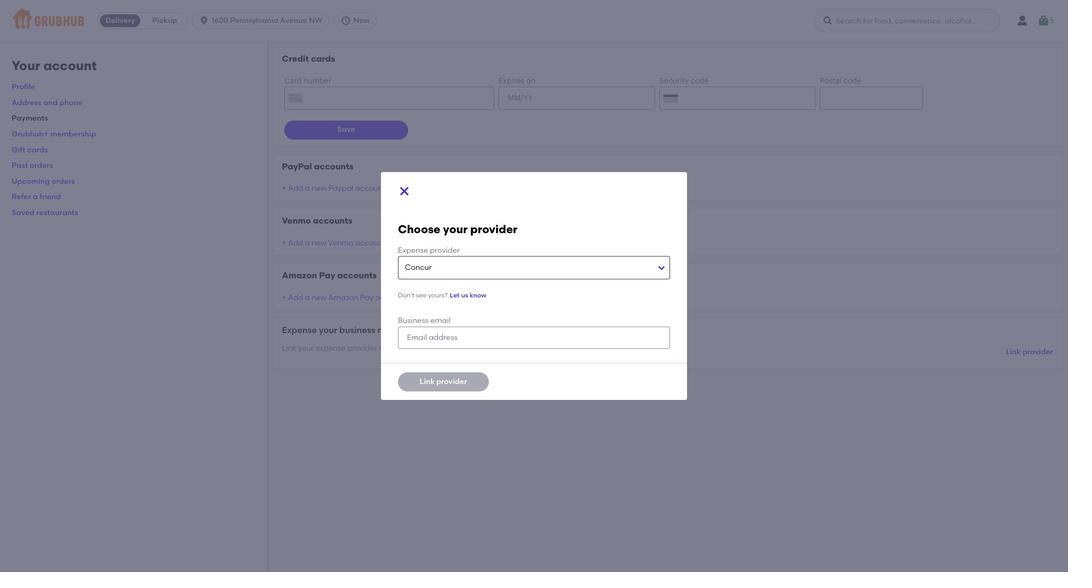 Task type: vqa. For each thing, say whether or not it's contained in the screenshot.
accounts to the middle
yes



Task type: describe. For each thing, give the bounding box(es) containing it.
Email address email field
[[398, 327, 670, 349]]

address and phone
[[12, 98, 83, 107]]

1 vertical spatial link provider button
[[398, 373, 489, 392]]

new for paypal
[[312, 184, 327, 193]]

svg image for now
[[341, 15, 351, 26]]

past orders link
[[12, 161, 53, 170]]

pickup button
[[143, 12, 187, 29]]

upcoming orders link
[[12, 177, 75, 186]]

confirmation.
[[548, 344, 597, 353]]

expense provider
[[398, 246, 460, 255]]

account left see
[[375, 293, 406, 302]]

gift
[[12, 145, 25, 154]]

your for expense
[[319, 325, 337, 335]]

of
[[518, 344, 525, 353]]

+ add a new amazon pay account link
[[282, 293, 406, 302]]

credit cards
[[282, 54, 335, 64]]

upcoming orders
[[12, 177, 75, 186]]

saved
[[12, 208, 34, 217]]

your for link
[[298, 344, 314, 353]]

link your expense provider and we'll send receipts within 24 hours of order confirmation. link provider
[[282, 344, 1054, 357]]

gift cards
[[12, 145, 48, 154]]

amazon pay accounts
[[282, 271, 377, 281]]

past orders
[[12, 161, 53, 170]]

friend
[[40, 193, 61, 202]]

and inside link your expense provider and we'll send receipts within 24 hours of order confirmation. link provider
[[379, 344, 394, 353]]

refer a friend
[[12, 193, 61, 202]]

refer a friend link
[[12, 193, 61, 202]]

see
[[416, 292, 427, 299]]

1600 pennsylvania avenue nw button
[[192, 12, 334, 29]]

1600
[[212, 16, 228, 25]]

add for paypal accounts
[[288, 184, 303, 193]]

don't see yours? let us know
[[398, 292, 487, 299]]

1 horizontal spatial venmo
[[328, 239, 354, 248]]

yours?
[[428, 292, 448, 299]]

don't
[[398, 292, 415, 299]]

email
[[431, 317, 451, 326]]

gift cards link
[[12, 145, 48, 154]]

profile link
[[12, 83, 35, 92]]

expense
[[316, 344, 346, 353]]

phone
[[59, 98, 83, 107]]

your account
[[12, 58, 97, 73]]

svg image for 5
[[1038, 14, 1050, 27]]

new for venmo
[[312, 239, 327, 248]]

send
[[413, 344, 430, 353]]

1600 pennsylvania avenue nw
[[212, 16, 323, 25]]

+ add a new venmo account link
[[282, 239, 386, 248]]

0 vertical spatial pay
[[319, 271, 335, 281]]

within
[[463, 344, 484, 353]]

save
[[337, 125, 355, 134]]

saved restaurants
[[12, 208, 78, 217]]

new for amazon
[[312, 293, 327, 302]]

grubhub+ membership
[[12, 130, 96, 139]]

meals
[[378, 325, 403, 335]]

+ add a new paypal account link
[[282, 184, 386, 193]]

choose your provider
[[398, 223, 518, 236]]

+ for paypal accounts
[[282, 184, 286, 193]]

now button
[[334, 12, 381, 29]]

receipts
[[432, 344, 461, 353]]

add for amazon pay accounts
[[288, 293, 303, 302]]

cards for gift cards
[[27, 145, 48, 154]]

1 horizontal spatial pay
[[360, 293, 374, 302]]

restaurants
[[36, 208, 78, 217]]

pickup
[[152, 16, 177, 25]]

upcoming
[[12, 177, 50, 186]]

account right paypal
[[355, 184, 386, 193]]

address
[[12, 98, 42, 107]]

add for venmo accounts
[[288, 239, 303, 248]]

your
[[12, 58, 40, 73]]

link provider
[[420, 377, 467, 386]]

accounts for venmo accounts
[[313, 216, 353, 226]]

business email
[[398, 317, 451, 326]]



Task type: locate. For each thing, give the bounding box(es) containing it.
us
[[461, 292, 468, 299]]

svg image inside 1600 pennsylvania avenue nw button
[[199, 15, 210, 26]]

provider inside button
[[437, 377, 467, 386]]

0 horizontal spatial cards
[[27, 145, 48, 154]]

new down venmo accounts
[[312, 239, 327, 248]]

pay
[[319, 271, 335, 281], [360, 293, 374, 302]]

pennsylvania
[[230, 16, 278, 25]]

expense up expense
[[282, 325, 317, 335]]

amazon
[[282, 271, 317, 281], [329, 293, 358, 302]]

save link
[[282, 76, 1054, 140]]

account
[[43, 58, 97, 73], [355, 184, 386, 193], [355, 239, 386, 248], [375, 293, 406, 302]]

1 vertical spatial new
[[312, 239, 327, 248]]

expense for expense your business meals
[[282, 325, 317, 335]]

nw
[[309, 16, 323, 25]]

1 vertical spatial orders
[[52, 177, 75, 186]]

1 vertical spatial cards
[[27, 145, 48, 154]]

2 vertical spatial accounts
[[337, 271, 377, 281]]

orders
[[30, 161, 53, 170], [52, 177, 75, 186]]

1 horizontal spatial expense
[[398, 246, 428, 255]]

venmo down venmo accounts
[[328, 239, 354, 248]]

a right refer
[[33, 193, 38, 202]]

0 horizontal spatial link provider button
[[398, 373, 489, 392]]

amazon down + add a new venmo account
[[282, 271, 317, 281]]

orders up upcoming orders link
[[30, 161, 53, 170]]

2 vertical spatial add
[[288, 293, 303, 302]]

accounts up the + add a new paypal account link
[[314, 161, 354, 171]]

orders for upcoming orders
[[52, 177, 75, 186]]

3 + from the top
[[282, 293, 286, 302]]

pay up + add a new amazon pay account
[[319, 271, 335, 281]]

link
[[282, 344, 296, 353], [1006, 348, 1021, 357], [420, 377, 435, 386]]

your up expense provider
[[443, 223, 468, 236]]

now
[[353, 16, 370, 25]]

0 vertical spatial venmo
[[282, 216, 311, 226]]

1 horizontal spatial amazon
[[329, 293, 358, 302]]

your for choose
[[443, 223, 468, 236]]

expense
[[398, 246, 428, 255], [282, 325, 317, 335]]

5 button
[[1038, 11, 1055, 30]]

provider
[[470, 223, 518, 236], [430, 246, 460, 255], [348, 344, 377, 353], [1023, 348, 1054, 357], [437, 377, 467, 386]]

add down venmo accounts
[[288, 239, 303, 248]]

saved restaurants link
[[12, 208, 78, 217]]

your
[[443, 223, 468, 236], [319, 325, 337, 335], [298, 344, 314, 353]]

your inside link your expense provider and we'll send receipts within 24 hours of order confirmation. link provider
[[298, 344, 314, 353]]

1 new from the top
[[312, 184, 327, 193]]

1 vertical spatial add
[[288, 239, 303, 248]]

and left we'll
[[379, 344, 394, 353]]

a for venmo
[[305, 239, 310, 248]]

svg image for 1600 pennsylvania avenue nw
[[199, 15, 210, 26]]

payments link
[[12, 114, 48, 123]]

+ down amazon pay accounts
[[282, 293, 286, 302]]

venmo accounts
[[282, 216, 353, 226]]

cards right credit at the left top of the page
[[311, 54, 335, 64]]

1 horizontal spatial and
[[379, 344, 394, 353]]

membership
[[50, 130, 96, 139]]

1 vertical spatial accounts
[[313, 216, 353, 226]]

+ add a new venmo account
[[282, 239, 386, 248]]

new down amazon pay accounts
[[312, 293, 327, 302]]

credit
[[282, 54, 309, 64]]

0 vertical spatial and
[[43, 98, 58, 107]]

0 vertical spatial add
[[288, 184, 303, 193]]

1 vertical spatial +
[[282, 239, 286, 248]]

new left paypal
[[312, 184, 327, 193]]

grubhub+
[[12, 130, 48, 139]]

accounts up + add a new amazon pay account link
[[337, 271, 377, 281]]

grubhub+ membership link
[[12, 130, 96, 139]]

paypal
[[329, 184, 353, 193]]

paypal
[[282, 161, 312, 171]]

past
[[12, 161, 28, 170]]

a for amazon
[[305, 293, 310, 302]]

delivery
[[105, 16, 135, 25]]

2 vertical spatial your
[[298, 344, 314, 353]]

add down amazon pay accounts
[[288, 293, 303, 302]]

0 horizontal spatial amazon
[[282, 271, 317, 281]]

venmo
[[282, 216, 311, 226], [328, 239, 354, 248]]

expense for expense provider
[[398, 246, 428, 255]]

svg image inside 5 button
[[1038, 14, 1050, 27]]

svg image inside the now button
[[341, 15, 351, 26]]

svg image
[[823, 15, 834, 26]]

a for paypal
[[305, 184, 310, 193]]

business
[[398, 317, 429, 326]]

link inside button
[[420, 377, 435, 386]]

1 horizontal spatial link
[[420, 377, 435, 386]]

accounts
[[314, 161, 354, 171], [313, 216, 353, 226], [337, 271, 377, 281]]

and
[[43, 98, 58, 107], [379, 344, 394, 353]]

account up amazon pay accounts
[[355, 239, 386, 248]]

2 horizontal spatial link
[[1006, 348, 1021, 357]]

5
[[1050, 16, 1055, 25]]

1 horizontal spatial cards
[[311, 54, 335, 64]]

amazon down amazon pay accounts
[[329, 293, 358, 302]]

address and phone link
[[12, 98, 83, 107]]

accounts up + add a new venmo account
[[313, 216, 353, 226]]

+ add a new amazon pay account
[[282, 293, 406, 302]]

0 vertical spatial expense
[[398, 246, 428, 255]]

1 vertical spatial your
[[319, 325, 337, 335]]

let
[[450, 292, 460, 299]]

accounts for paypal accounts
[[314, 161, 354, 171]]

delivery button
[[98, 12, 143, 29]]

0 vertical spatial accounts
[[314, 161, 354, 171]]

1 vertical spatial venmo
[[328, 239, 354, 248]]

a down amazon pay accounts
[[305, 293, 310, 302]]

1 add from the top
[[288, 184, 303, 193]]

0 horizontal spatial venmo
[[282, 216, 311, 226]]

a
[[305, 184, 310, 193], [33, 193, 38, 202], [305, 239, 310, 248], [305, 293, 310, 302]]

0 horizontal spatial link
[[282, 344, 296, 353]]

your left expense
[[298, 344, 314, 353]]

let us know button
[[450, 286, 487, 305]]

0 horizontal spatial and
[[43, 98, 58, 107]]

24
[[486, 344, 495, 353]]

refer
[[12, 193, 31, 202]]

avenue
[[280, 16, 307, 25]]

+ down paypal
[[282, 184, 286, 193]]

hours
[[496, 344, 516, 353]]

2 add from the top
[[288, 239, 303, 248]]

1 horizontal spatial your
[[319, 325, 337, 335]]

svg image
[[1038, 14, 1050, 27], [199, 15, 210, 26], [341, 15, 351, 26], [398, 185, 411, 198]]

add down paypal
[[288, 184, 303, 193]]

1 horizontal spatial link provider button
[[1006, 343, 1054, 362]]

a down paypal accounts
[[305, 184, 310, 193]]

2 new from the top
[[312, 239, 327, 248]]

link for link your expense provider and we'll send receipts within 24 hours of order confirmation. link provider
[[282, 344, 296, 353]]

+ for venmo accounts
[[282, 239, 286, 248]]

main navigation navigation
[[0, 0, 1069, 41]]

2 vertical spatial new
[[312, 293, 327, 302]]

0 vertical spatial your
[[443, 223, 468, 236]]

+ add a new paypal account
[[282, 184, 386, 193]]

order
[[527, 344, 546, 353]]

venmo up + add a new venmo account
[[282, 216, 311, 226]]

1 vertical spatial and
[[379, 344, 394, 353]]

orders for past orders
[[30, 161, 53, 170]]

3 add from the top
[[288, 293, 303, 302]]

cards
[[311, 54, 335, 64], [27, 145, 48, 154]]

choose
[[398, 223, 441, 236]]

0 horizontal spatial your
[[298, 344, 314, 353]]

2 horizontal spatial your
[[443, 223, 468, 236]]

+ down venmo accounts
[[282, 239, 286, 248]]

3 new from the top
[[312, 293, 327, 302]]

paypal accounts
[[282, 161, 354, 171]]

cards up past orders link
[[27, 145, 48, 154]]

save button
[[284, 120, 408, 140]]

add
[[288, 184, 303, 193], [288, 239, 303, 248], [288, 293, 303, 302]]

expense your business meals
[[282, 325, 403, 335]]

0 horizontal spatial pay
[[319, 271, 335, 281]]

and left phone
[[43, 98, 58, 107]]

0 vertical spatial new
[[312, 184, 327, 193]]

business
[[339, 325, 376, 335]]

cards for credit cards
[[311, 54, 335, 64]]

+ for amazon pay accounts
[[282, 293, 286, 302]]

your up expense
[[319, 325, 337, 335]]

2 + from the top
[[282, 239, 286, 248]]

link for link provider
[[420, 377, 435, 386]]

pay up business at left
[[360, 293, 374, 302]]

0 vertical spatial cards
[[311, 54, 335, 64]]

2 vertical spatial +
[[282, 293, 286, 302]]

profile
[[12, 83, 35, 92]]

expense down "choose"
[[398, 246, 428, 255]]

0 vertical spatial +
[[282, 184, 286, 193]]

+
[[282, 184, 286, 193], [282, 239, 286, 248], [282, 293, 286, 302]]

1 + from the top
[[282, 184, 286, 193]]

0 horizontal spatial expense
[[282, 325, 317, 335]]

account up phone
[[43, 58, 97, 73]]

0 vertical spatial link provider button
[[1006, 343, 1054, 362]]

1 vertical spatial expense
[[282, 325, 317, 335]]

1 vertical spatial pay
[[360, 293, 374, 302]]

1 vertical spatial amazon
[[329, 293, 358, 302]]

know
[[470, 292, 487, 299]]

we'll
[[395, 344, 411, 353]]

0 vertical spatial orders
[[30, 161, 53, 170]]

0 vertical spatial amazon
[[282, 271, 317, 281]]

payments
[[12, 114, 48, 123]]

link provider button
[[1006, 343, 1054, 362], [398, 373, 489, 392]]

a down venmo accounts
[[305, 239, 310, 248]]

orders up friend
[[52, 177, 75, 186]]



